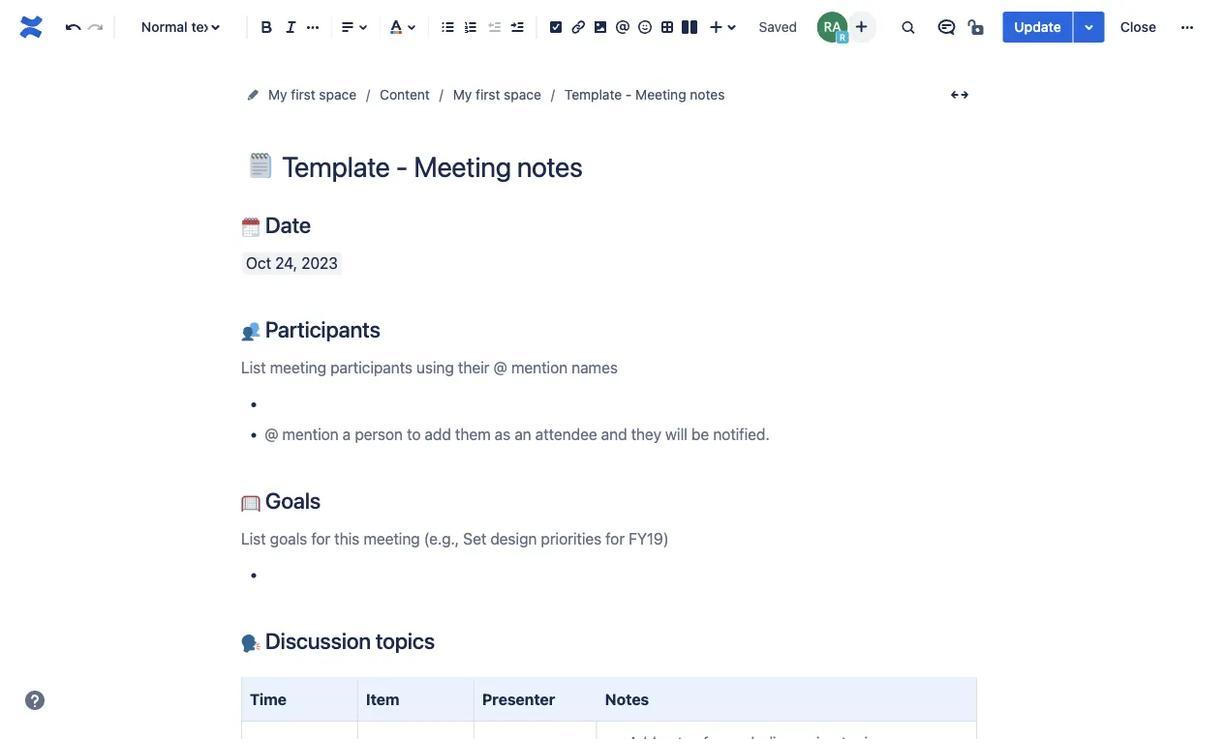 Task type: describe. For each thing, give the bounding box(es) containing it.
add image, video, or file image
[[589, 15, 612, 39]]

2023
[[301, 254, 338, 273]]

24,
[[275, 254, 297, 273]]

normal text
[[141, 19, 216, 35]]

no restrictions image
[[966, 15, 989, 39]]

help image
[[23, 690, 46, 713]]

my for 2nd my first space link from right
[[268, 87, 287, 103]]

goals
[[261, 488, 321, 514]]

close button
[[1109, 12, 1168, 43]]

ruby anderson image
[[817, 12, 848, 43]]

normal
[[141, 19, 188, 35]]

more image
[[1176, 15, 1199, 39]]

2 space from the left
[[504, 87, 541, 103]]

participants
[[261, 317, 380, 343]]

discussion
[[265, 629, 371, 655]]

1 my first space link from the left
[[268, 83, 357, 107]]

confluence image
[[15, 12, 46, 43]]

update
[[1014, 19, 1061, 35]]

numbered list ⌘⇧7 image
[[459, 15, 482, 39]]

:notepad_spiral: image
[[248, 153, 273, 178]]

redo ⌘⇧z image
[[84, 15, 107, 39]]

outdent ⇧tab image
[[482, 15, 505, 39]]

invite to edit image
[[850, 15, 873, 38]]

normal text button
[[122, 6, 239, 48]]

oct
[[246, 254, 271, 273]]

:calendar_spiral: image
[[241, 218, 261, 237]]

bold ⌘b image
[[255, 15, 279, 39]]

undo ⌘z image
[[61, 15, 85, 39]]

action item image
[[544, 15, 567, 39]]

move this page image
[[245, 87, 261, 103]]

oct 24, 2023
[[246, 254, 338, 273]]

item
[[366, 691, 399, 710]]

make page full-width image
[[948, 83, 971, 107]]

close
[[1120, 19, 1156, 35]]

comment icon image
[[935, 15, 958, 39]]

my first space for 2nd my first space link from right
[[268, 87, 357, 103]]



Task type: vqa. For each thing, say whether or not it's contained in the screenshot.
Goals
yes



Task type: locate. For each thing, give the bounding box(es) containing it.
:goal: image
[[241, 494, 261, 513]]

1 space from the left
[[319, 87, 357, 103]]

Main content area, start typing to enter text. text field
[[230, 212, 989, 740]]

1 my first space from the left
[[268, 87, 357, 103]]

notes
[[605, 691, 649, 710]]

content link
[[380, 83, 430, 107]]

first for second my first space link
[[476, 87, 500, 103]]

my for second my first space link
[[453, 87, 472, 103]]

my first space link
[[268, 83, 357, 107], [453, 83, 541, 107]]

my first space
[[268, 87, 357, 103], [453, 87, 541, 103]]

:speaking_head: image
[[241, 635, 261, 654], [241, 635, 261, 654]]

space down indent tab icon
[[504, 87, 541, 103]]

link image
[[566, 15, 590, 39]]

first down outdent ⇧tab image
[[476, 87, 500, 103]]

:calendar_spiral: image
[[241, 218, 261, 237]]

meeting
[[635, 87, 686, 103]]

saved
[[759, 19, 797, 35]]

my first space link down outdent ⇧tab image
[[453, 83, 541, 107]]

find and replace image
[[896, 15, 919, 39]]

space left 'content'
[[319, 87, 357, 103]]

0 horizontal spatial my first space link
[[268, 83, 357, 107]]

1 my from the left
[[268, 87, 287, 103]]

2 my from the left
[[453, 87, 472, 103]]

my first space for second my first space link
[[453, 87, 541, 103]]

:busts_in_silhouette: image
[[241, 323, 261, 342], [241, 323, 261, 342]]

confluence image
[[15, 12, 46, 43]]

bullet list ⌘⇧8 image
[[436, 15, 459, 39]]

layouts image
[[678, 15, 701, 39]]

more formatting image
[[301, 15, 325, 39]]

:notepad_spiral: image
[[248, 153, 273, 178]]

0 horizontal spatial my first space
[[268, 87, 357, 103]]

update button
[[1003, 12, 1073, 43]]

Give this page a title text field
[[282, 151, 977, 183]]

template - meeting notes link
[[564, 83, 725, 107]]

template - meeting notes
[[564, 87, 725, 103]]

adjust update settings image
[[1078, 15, 1101, 39]]

1 horizontal spatial my
[[453, 87, 472, 103]]

content
[[380, 87, 430, 103]]

2 my first space link from the left
[[453, 83, 541, 107]]

topics
[[376, 629, 435, 655]]

1 horizontal spatial space
[[504, 87, 541, 103]]

table image
[[655, 15, 679, 39]]

1 first from the left
[[291, 87, 315, 103]]

first right move this page image at the left top of the page
[[291, 87, 315, 103]]

my right move this page image at the left top of the page
[[268, 87, 287, 103]]

mention image
[[611, 15, 634, 39]]

time
[[250, 691, 287, 710]]

1 horizontal spatial my first space link
[[453, 83, 541, 107]]

my right 'content'
[[453, 87, 472, 103]]

first for 2nd my first space link from right
[[291, 87, 315, 103]]

my first space link right move this page image at the left top of the page
[[268, 83, 357, 107]]

0 horizontal spatial first
[[291, 87, 315, 103]]

date
[[261, 212, 311, 238]]

-
[[626, 87, 632, 103]]

text
[[191, 19, 216, 35]]

my
[[268, 87, 287, 103], [453, 87, 472, 103]]

presenter
[[482, 691, 555, 710]]

template
[[564, 87, 622, 103]]

indent tab image
[[505, 15, 528, 39]]

1 horizontal spatial first
[[476, 87, 500, 103]]

:goal: image
[[241, 494, 261, 513]]

2 first from the left
[[476, 87, 500, 103]]

italic ⌘i image
[[279, 15, 303, 39]]

emoji image
[[633, 15, 656, 39]]

first
[[291, 87, 315, 103], [476, 87, 500, 103]]

1 horizontal spatial my first space
[[453, 87, 541, 103]]

2 my first space from the left
[[453, 87, 541, 103]]

my first space down outdent ⇧tab image
[[453, 87, 541, 103]]

0 horizontal spatial my
[[268, 87, 287, 103]]

discussion topics
[[261, 629, 435, 655]]

space
[[319, 87, 357, 103], [504, 87, 541, 103]]

my first space right move this page image at the left top of the page
[[268, 87, 357, 103]]

0 horizontal spatial space
[[319, 87, 357, 103]]

align left image
[[336, 15, 359, 39]]

notes
[[690, 87, 725, 103]]



